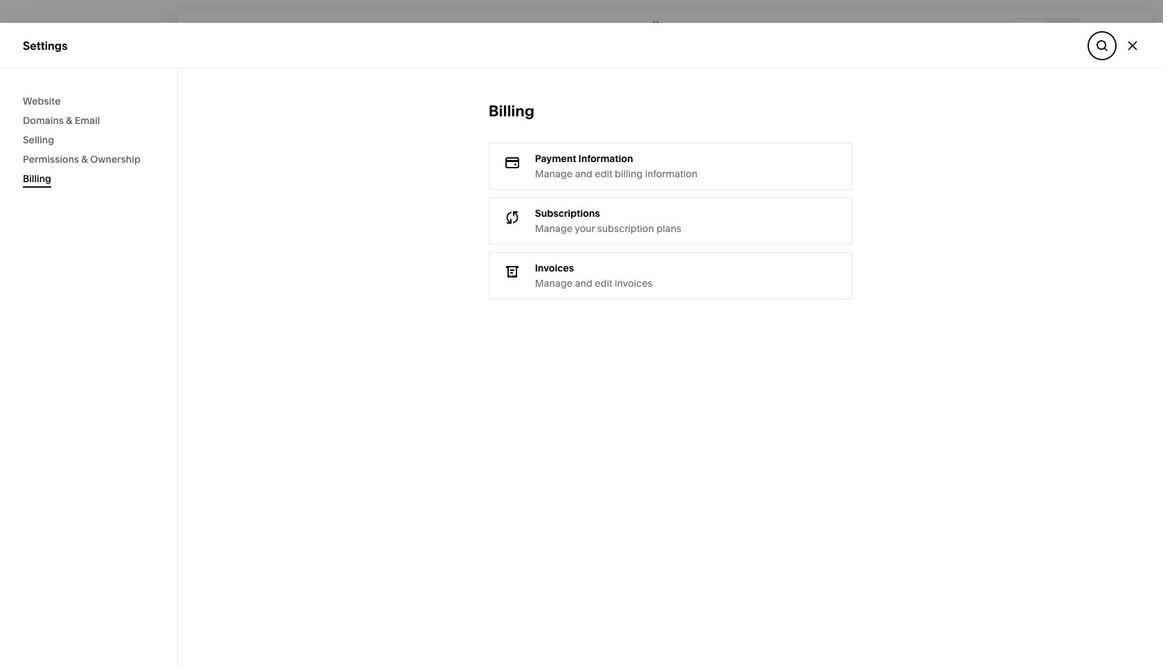 Task type: locate. For each thing, give the bounding box(es) containing it.
site preview image
[[1125, 23, 1140, 38]]

mobile image
[[1055, 23, 1070, 38]]

style image
[[1092, 23, 1108, 38]]

search image
[[139, 23, 154, 38], [1095, 38, 1110, 53]]

1 horizontal spatial search image
[[1095, 38, 1110, 53]]

receipt image
[[505, 265, 520, 280]]

desktop image
[[1023, 23, 1038, 38]]

tab list
[[1015, 19, 1078, 41]]



Task type: describe. For each thing, give the bounding box(es) containing it.
refresh image
[[505, 210, 520, 225]]

cross large image
[[1126, 38, 1141, 53]]

logo squarespace image
[[23, 23, 38, 38]]

0 horizontal spatial search image
[[139, 23, 154, 38]]

credit card image
[[505, 155, 520, 170]]



Task type: vqa. For each thing, say whether or not it's contained in the screenshot.
Home
no



